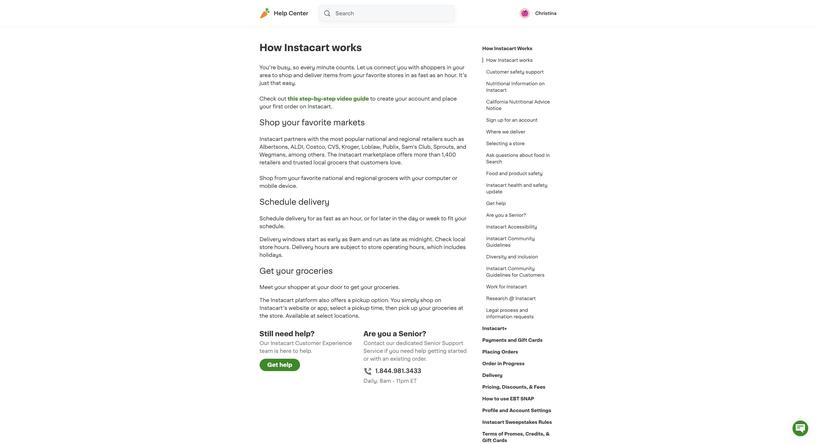 Task type: locate. For each thing, give the bounding box(es) containing it.
profile and account settings link
[[483, 405, 552, 417]]

0 vertical spatial guidelines
[[487, 243, 511, 248]]

for up where we deliver link
[[505, 118, 511, 123]]

or inside the instacart platform also offers a pickup option. you simply shop on instacart's website or app, select a pickup time, then pick up your groceries at the store. available at select locations.
[[311, 306, 316, 311]]

where we deliver
[[487, 130, 526, 134]]

1 vertical spatial the
[[260, 298, 269, 303]]

your down 'let'
[[353, 73, 365, 78]]

nutritional down nutritional information on instacart link
[[510, 100, 534, 104]]

run
[[373, 237, 382, 242]]

with inside shop from your favorite national and regional grocers with your computer or mobile device.
[[400, 176, 411, 181]]

instacart
[[284, 43, 330, 52], [495, 46, 517, 51], [498, 58, 518, 63], [487, 88, 507, 93], [260, 137, 283, 142], [339, 152, 362, 157], [487, 183, 507, 188], [487, 225, 507, 229], [487, 237, 507, 241], [487, 267, 507, 271], [507, 285, 527, 289], [516, 297, 536, 301], [271, 298, 294, 303], [271, 341, 294, 346], [483, 421, 505, 425]]

as right run
[[383, 237, 389, 242]]

help up are you a senior? link
[[496, 201, 506, 206]]

our
[[260, 341, 269, 346]]

1 vertical spatial check
[[435, 237, 452, 242]]

1 vertical spatial grocers
[[378, 176, 398, 181]]

0 vertical spatial nutritional
[[487, 81, 511, 86]]

your left first
[[260, 104, 272, 109]]

0 horizontal spatial need
[[275, 331, 293, 338]]

markets
[[334, 119, 365, 126]]

delivery up 'pricing,'
[[483, 374, 503, 378]]

use
[[501, 397, 509, 402]]

1 vertical spatial customer
[[295, 341, 321, 346]]

nutritional information on instacart
[[487, 81, 545, 93]]

on down step-
[[300, 104, 307, 109]]

0 horizontal spatial customer
[[295, 341, 321, 346]]

senior? for are you a senior?
[[509, 213, 526, 218]]

deliver inside you're busy, so every minute counts. let us connect you with shoppers in your area to shop and deliver items from your favorite stores in as fast as an hour. it's just that easy.
[[305, 73, 322, 78]]

0 vertical spatial shop
[[260, 119, 280, 126]]

get
[[351, 285, 360, 290]]

how for how instacart works link
[[487, 58, 497, 63]]

you down get help link
[[495, 213, 504, 218]]

0 vertical spatial delivery
[[260, 237, 281, 242]]

0 horizontal spatial local
[[314, 160, 326, 165]]

2 vertical spatial get
[[267, 363, 278, 368]]

and inside delivery windows start as early as 9am and run as late as midnight. check local store hours. delivery hours are subject to store operating hours, which includes holidays.
[[362, 237, 372, 242]]

are down get help link
[[487, 213, 494, 218]]

and right health
[[524, 183, 532, 188]]

select down app,
[[317, 314, 333, 319]]

to right here on the bottom of the page
[[293, 349, 298, 354]]

are inside are you a senior? contact our dedicated senior support service if you need help getting started or with an existing order.
[[364, 331, 376, 338]]

trusted
[[293, 160, 312, 165]]

1 horizontal spatial local
[[453, 237, 466, 242]]

how instacart works down how instacart works link
[[487, 58, 533, 63]]

instacart up update
[[487, 183, 507, 188]]

connect
[[374, 65, 396, 70]]

1 vertical spatial schedule
[[260, 216, 284, 221]]

delivery inside schedule delivery for as fast as an hour, or for later in the day or week to fit your schedule.
[[286, 216, 306, 221]]

payments and gift cards
[[483, 338, 543, 343]]

store down run
[[368, 245, 382, 250]]

help
[[274, 11, 287, 16]]

at
[[311, 285, 316, 290], [458, 306, 464, 311], [311, 314, 316, 319]]

sam's
[[402, 144, 417, 150]]

are for are you a senior? contact our dedicated senior support service if you need help getting started or with an existing order.
[[364, 331, 376, 338]]

senior?
[[509, 213, 526, 218], [399, 331, 427, 338]]

for inside 'work for instacart' link
[[499, 285, 506, 289]]

and left run
[[362, 237, 372, 242]]

1 horizontal spatial national
[[366, 137, 387, 142]]

1 guidelines from the top
[[487, 243, 511, 248]]

0 vertical spatial favorite
[[366, 73, 386, 78]]

2 community from the top
[[508, 267, 535, 271]]

shopper
[[288, 285, 310, 290]]

safety for and
[[533, 183, 548, 188]]

as up start
[[316, 216, 322, 221]]

placing orders link
[[483, 347, 518, 358]]

to inside to create your account and place your first order on instacart.
[[371, 96, 376, 101]]

that right just on the top of the page
[[271, 81, 281, 86]]

fast
[[418, 73, 429, 78], [324, 216, 334, 221]]

grocers down cvs,
[[327, 160, 348, 165]]

shop for shop your favorite markets
[[260, 119, 280, 126]]

shop your favorite markets
[[260, 119, 365, 126]]

instacart.
[[308, 104, 333, 109]]

1 horizontal spatial help
[[415, 349, 427, 354]]

0 vertical spatial local
[[314, 160, 326, 165]]

schedule up schedule.
[[260, 216, 284, 221]]

guidelines for instacart community guidelines for customers
[[487, 273, 511, 278]]

0 vertical spatial offers
[[397, 152, 413, 157]]

1 vertical spatial community
[[508, 267, 535, 271]]

1 vertical spatial cards
[[493, 439, 507, 443]]

for right work
[[499, 285, 506, 289]]

how instacart works link
[[483, 43, 533, 54]]

with down service
[[370, 357, 381, 362]]

in right later on the left top of page
[[393, 216, 397, 221]]

to inside schedule delivery for as fast as an hour, or for later in the day or week to fit your schedule.
[[441, 216, 447, 221]]

with inside you're busy, so every minute counts. let us connect you with shoppers in your area to shop and deliver items from your favorite stores in as fast as an hour. it's just that easy.
[[409, 65, 420, 70]]

your up also
[[317, 285, 329, 290]]

senior? up dedicated
[[399, 331, 427, 338]]

instacart sweepstakes rules link
[[483, 417, 552, 429]]

0 horizontal spatial delivery
[[260, 237, 281, 242]]

you up our
[[378, 331, 391, 338]]

on inside to create your account and place your first order on instacart.
[[300, 104, 307, 109]]

favorite down instacart.
[[302, 119, 332, 126]]

offers down the sam's
[[397, 152, 413, 157]]

0 vertical spatial fast
[[418, 73, 429, 78]]

local inside delivery windows start as early as 9am and run as late as midnight. check local store hours. delivery hours are subject to store operating hours, which includes holidays.
[[453, 237, 466, 242]]

1 vertical spatial select
[[317, 314, 333, 319]]

national up loblaw,
[[366, 137, 387, 142]]

time,
[[371, 306, 384, 311]]

instacart inside instacart health and safety update
[[487, 183, 507, 188]]

instacart+ link
[[483, 323, 507, 335]]

2 shop from the top
[[260, 176, 273, 181]]

0 vertical spatial delivery
[[299, 198, 330, 206]]

every
[[301, 65, 315, 70]]

in right food
[[546, 153, 550, 158]]

device.
[[279, 183, 298, 189]]

1 vertical spatial shop
[[260, 176, 273, 181]]

community for instacart community guidelines
[[508, 237, 535, 241]]

0 horizontal spatial that
[[271, 81, 281, 86]]

1 vertical spatial &
[[546, 432, 550, 437]]

1 horizontal spatial on
[[435, 298, 442, 303]]

0 horizontal spatial gift
[[483, 439, 492, 443]]

on inside the instacart platform also offers a pickup option. you simply shop on instacart's website or app, select a pickup time, then pick up your groceries at the store. available at select locations.
[[435, 298, 442, 303]]

senior? inside are you a senior? contact our dedicated senior support service if you need help getting started or with an existing order.
[[399, 331, 427, 338]]

as
[[411, 73, 417, 78], [430, 73, 436, 78], [458, 137, 464, 142], [316, 216, 322, 221], [335, 216, 341, 221], [320, 237, 326, 242], [342, 237, 348, 242], [383, 237, 389, 242], [402, 237, 408, 242]]

1 horizontal spatial offers
[[397, 152, 413, 157]]

ask
[[487, 153, 495, 158]]

help inside are you a senior? contact our dedicated senior support service if you need help getting started or with an existing order.
[[415, 349, 427, 354]]

local down others.
[[314, 160, 326, 165]]

where
[[487, 130, 501, 134]]

check inside delivery windows start as early as 9am and run as late as midnight. check local store hours. delivery hours are subject to store operating hours, which includes holidays.
[[435, 237, 452, 242]]

1 horizontal spatial regional
[[400, 137, 421, 142]]

user avatar image
[[520, 8, 530, 19]]

instacart inside instacart community guidelines
[[487, 237, 507, 241]]

delivery down windows
[[292, 245, 314, 250]]

and inside instacart health and safety update
[[524, 183, 532, 188]]

1 vertical spatial safety
[[529, 171, 543, 176]]

works inside how instacart works link
[[520, 58, 533, 63]]

guidelines up diversity
[[487, 243, 511, 248]]

as up hours
[[320, 237, 326, 242]]

0 vertical spatial grocers
[[327, 160, 348, 165]]

how inside how instacart works link
[[487, 58, 497, 63]]

video
[[337, 96, 352, 101]]

help center
[[274, 11, 309, 16]]

0 horizontal spatial are
[[364, 331, 376, 338]]

1 vertical spatial groceries
[[432, 306, 457, 311]]

1 vertical spatial offers
[[331, 298, 347, 303]]

on right simply on the bottom of page
[[435, 298, 442, 303]]

selecting a store link
[[483, 138, 529, 150]]

groceries
[[296, 267, 333, 275], [432, 306, 457, 311]]

the down instacart's
[[260, 314, 268, 319]]

0 vertical spatial that
[[271, 81, 281, 86]]

0 vertical spatial works
[[332, 43, 362, 52]]

how for how to use ebt snap link
[[483, 397, 493, 402]]

shop inside the instacart platform also offers a pickup option. you simply shop on instacart's website or app, select a pickup time, then pick up your groceries at the store. available at select locations.
[[421, 298, 434, 303]]

1 vertical spatial how instacart works
[[487, 58, 533, 63]]

2 vertical spatial the
[[260, 314, 268, 319]]

update
[[487, 190, 503, 194]]

to right subject
[[362, 245, 367, 250]]

your inside the instacart platform also offers a pickup option. you simply shop on instacart's website or app, select a pickup time, then pick up your groceries at the store. available at select locations.
[[419, 306, 431, 311]]

fees
[[534, 385, 546, 390]]

an left the hour,
[[342, 216, 349, 221]]

as right late
[[402, 237, 408, 242]]

0 horizontal spatial shop
[[279, 73, 292, 78]]

0 horizontal spatial national
[[323, 176, 343, 181]]

select
[[330, 306, 346, 311], [317, 314, 333, 319]]

1 vertical spatial up
[[411, 306, 418, 311]]

how for how instacart works link
[[483, 46, 493, 51]]

1 horizontal spatial up
[[498, 118, 504, 123]]

a down get
[[348, 298, 351, 303]]

schedule inside schedule delivery for as fast as an hour, or for later in the day or week to fit your schedule.
[[260, 216, 284, 221]]

sign
[[487, 118, 497, 123]]

pickup up locations.
[[352, 306, 370, 311]]

groceries inside the instacart platform also offers a pickup option. you simply shop on instacart's website or app, select a pickup time, then pick up your groceries at the store. available at select locations.
[[432, 306, 457, 311]]

0 horizontal spatial from
[[275, 176, 287, 181]]

that inside instacart partners with the most popular national and regional retailers such as albertsons, aldi, costco, cvs, kroger, loblaw, publix, sam's club, sprouts, and wegmans, among others. the instacart marketplace offers more than 1,400 retailers and trusted local grocers that customers love.
[[349, 160, 359, 165]]

1 vertical spatial get help
[[267, 363, 292, 368]]

2 vertical spatial safety
[[533, 183, 548, 188]]

1 horizontal spatial check
[[435, 237, 452, 242]]

national inside instacart partners with the most popular national and regional retailers such as albertsons, aldi, costco, cvs, kroger, loblaw, publix, sam's club, sprouts, and wegmans, among others. the instacart marketplace offers more than 1,400 retailers and trusted local grocers that customers love.
[[366, 137, 387, 142]]

the inside schedule delivery for as fast as an hour, or for later in the day or week to fit your schedule.
[[399, 216, 407, 221]]

1 vertical spatial account
[[519, 118, 538, 123]]

national down others.
[[323, 176, 343, 181]]

up down simply on the bottom of page
[[411, 306, 418, 311]]

with left shoppers
[[409, 65, 420, 70]]

2 horizontal spatial help
[[496, 201, 506, 206]]

2 vertical spatial help
[[280, 363, 292, 368]]

0 horizontal spatial senior?
[[399, 331, 427, 338]]

how inside how to use ebt snap link
[[483, 397, 493, 402]]

senior? up accessibility at the right
[[509, 213, 526, 218]]

in inside ask questions about food in search
[[546, 153, 550, 158]]

cvs,
[[328, 144, 340, 150]]

step-
[[299, 96, 314, 101]]

1 horizontal spatial deliver
[[510, 130, 526, 134]]

2 vertical spatial delivery
[[483, 374, 503, 378]]

0 vertical spatial from
[[339, 73, 352, 78]]

shop inside you're busy, so every minute counts. let us connect you with shoppers in your area to shop and deliver items from your favorite stores in as fast as an hour. it's just that easy.
[[279, 73, 292, 78]]

and down such
[[457, 144, 467, 150]]

local inside instacart partners with the most popular national and regional retailers such as albertsons, aldi, costco, cvs, kroger, loblaw, publix, sam's club, sprouts, and wegmans, among others. the instacart marketplace offers more than 1,400 retailers and trusted local grocers that customers love.
[[314, 160, 326, 165]]

grocers
[[327, 160, 348, 165], [378, 176, 398, 181]]

and down use
[[500, 409, 509, 413]]

0 horizontal spatial on
[[300, 104, 307, 109]]

with
[[409, 65, 420, 70], [308, 137, 319, 142], [400, 176, 411, 181], [370, 357, 381, 362]]

schedule for schedule delivery for as fast as an hour, or for later in the day or week to fit your schedule.
[[260, 216, 284, 221]]

instacart up diversity
[[487, 237, 507, 241]]

2 vertical spatial on
[[435, 298, 442, 303]]

local up includes
[[453, 237, 466, 242]]

instacart community guidelines for customers link
[[483, 263, 557, 281]]

nutritional
[[487, 81, 511, 86], [510, 100, 534, 104]]

or right the "computer"
[[452, 176, 458, 181]]

grocers inside shop from your favorite national and regional grocers with your computer or mobile device.
[[378, 176, 398, 181]]

guidelines inside instacart community guidelines
[[487, 243, 511, 248]]

0 vertical spatial get help
[[487, 201, 506, 206]]

shop down first
[[260, 119, 280, 126]]

need
[[275, 331, 293, 338], [401, 349, 414, 354]]

shop from your favorite national and regional grocers with your computer or mobile device.
[[260, 176, 458, 189]]

0 horizontal spatial store
[[260, 245, 273, 250]]

deliver down every
[[305, 73, 322, 78]]

the left day
[[399, 216, 407, 221]]

regional inside instacart partners with the most popular national and regional retailers such as albertsons, aldi, costco, cvs, kroger, loblaw, publix, sam's club, sprouts, and wegmans, among others. the instacart marketplace offers more than 1,400 retailers and trusted local grocers that customers love.
[[400, 137, 421, 142]]

0 vertical spatial schedule
[[260, 198, 297, 206]]

0 horizontal spatial cards
[[493, 439, 507, 443]]

1 schedule from the top
[[260, 198, 297, 206]]

from up device.
[[275, 176, 287, 181]]

instacart's
[[260, 306, 288, 311]]

with down love. on the left
[[400, 176, 411, 181]]

pickup down get
[[352, 298, 370, 303]]

in inside schedule delivery for as fast as an hour, or for later in the day or week to fit your schedule.
[[393, 216, 397, 221]]

0 vertical spatial shop
[[279, 73, 292, 78]]

customers
[[361, 160, 389, 165]]

check up which
[[435, 237, 452, 242]]

0 vertical spatial help
[[496, 201, 506, 206]]

national inside shop from your favorite national and regional grocers with your computer or mobile device.
[[323, 176, 343, 181]]

fast up early on the bottom of the page
[[324, 216, 334, 221]]

than
[[429, 152, 441, 157]]

and inside you're busy, so every minute counts. let us connect you with shoppers in your area to shop and deliver items from your favorite stores in as fast as an hour. it's just that easy.
[[293, 73, 303, 78]]

and inside shop from your favorite national and regional grocers with your computer or mobile device.
[[345, 176, 355, 181]]

how instacart works up every
[[260, 43, 362, 52]]

an inside you're busy, so every minute counts. let us connect you with shoppers in your area to shop and deliver items from your favorite stores in as fast as an hour. it's just that easy.
[[437, 73, 444, 78]]

holidays.
[[260, 253, 283, 258]]

to create your account and place your first order on instacart.
[[260, 96, 457, 109]]

0 horizontal spatial works
[[332, 43, 362, 52]]

0 horizontal spatial how instacart works
[[260, 43, 362, 52]]

1 vertical spatial need
[[401, 349, 414, 354]]

at up "platform"
[[311, 285, 316, 290]]

1 vertical spatial on
[[300, 104, 307, 109]]

on down support
[[539, 81, 545, 86]]

2 vertical spatial favorite
[[301, 176, 321, 181]]

inclusion
[[518, 255, 538, 259]]

the down cvs,
[[328, 152, 337, 157]]

the
[[320, 137, 329, 142], [399, 216, 407, 221], [260, 314, 268, 319]]

1 vertical spatial are
[[364, 331, 376, 338]]

contact
[[364, 341, 385, 346]]

0 vertical spatial &
[[529, 385, 533, 390]]

pricing,
[[483, 385, 501, 390]]

instacart inside nutritional information on instacart
[[487, 88, 507, 93]]

delivery for delivery link
[[483, 374, 503, 378]]

help down here on the bottom of the page
[[280, 363, 292, 368]]

1 vertical spatial fast
[[324, 216, 334, 221]]

customer down how instacart works link
[[487, 70, 509, 74]]

1 vertical spatial at
[[458, 306, 464, 311]]

& left fees
[[529, 385, 533, 390]]

community down accessibility at the right
[[508, 237, 535, 241]]

1 vertical spatial gift
[[483, 439, 492, 443]]

at right available
[[311, 314, 316, 319]]

deliver
[[305, 73, 322, 78], [510, 130, 526, 134]]

how down the how instacart works
[[487, 58, 497, 63]]

0 vertical spatial safety
[[510, 70, 525, 74]]

1 shop from the top
[[260, 119, 280, 126]]

0 horizontal spatial the
[[260, 314, 268, 319]]

how up profile
[[483, 397, 493, 402]]

terms of promos, credits, & gift cards link
[[483, 429, 557, 445]]

terms
[[483, 432, 498, 437]]

store.
[[270, 314, 284, 319]]

local
[[314, 160, 326, 165], [453, 237, 466, 242]]

the inside instacart partners with the most popular national and regional retailers such as albertsons, aldi, costco, cvs, kroger, loblaw, publix, sam's club, sprouts, and wegmans, among others. the instacart marketplace offers more than 1,400 retailers and trusted local grocers that customers love.
[[320, 137, 329, 142]]

account
[[510, 409, 530, 413]]

the
[[328, 152, 337, 157], [260, 298, 269, 303]]

platform
[[295, 298, 318, 303]]

1 vertical spatial regional
[[356, 176, 377, 181]]

favorite inside you're busy, so every minute counts. let us connect you with shoppers in your area to shop and deliver items from your favorite stores in as fast as an hour. it's just that easy.
[[366, 73, 386, 78]]

hours.
[[274, 245, 291, 250]]

are up contact
[[364, 331, 376, 338]]

instacart partners with the most popular national and regional retailers such as albertsons, aldi, costco, cvs, kroger, loblaw, publix, sam's club, sprouts, and wegmans, among others. the instacart marketplace offers more than 1,400 retailers and trusted local grocers that customers love.
[[260, 137, 467, 165]]

community inside instacart community guidelines for customers
[[508, 267, 535, 271]]

shop up mobile
[[260, 176, 273, 181]]

fast inside you're busy, so every minute counts. let us connect you with shoppers in your area to shop and deliver items from your favorite stores in as fast as an hour. it's just that easy.
[[418, 73, 429, 78]]

2 schedule from the top
[[260, 216, 284, 221]]

for up 'work for instacart' link
[[512, 273, 518, 278]]

0 vertical spatial retailers
[[422, 137, 443, 142]]

senior? inside are you a senior? link
[[509, 213, 526, 218]]

that
[[271, 81, 281, 86], [349, 160, 359, 165]]

help up order.
[[415, 349, 427, 354]]

your down simply on the bottom of page
[[419, 306, 431, 311]]

0 vertical spatial are
[[487, 213, 494, 218]]

1 vertical spatial local
[[453, 237, 466, 242]]

how to use ebt snap link
[[483, 393, 535, 405]]

0 horizontal spatial help
[[280, 363, 292, 368]]

club,
[[419, 144, 432, 150]]

shop inside shop from your favorite national and regional grocers with your computer or mobile device.
[[260, 176, 273, 181]]

fit
[[448, 216, 454, 221]]

nutritional inside 'california nutritional advice notice'
[[510, 100, 534, 104]]

retailers up club,
[[422, 137, 443, 142]]

instacart down profile
[[483, 421, 505, 425]]

0 vertical spatial community
[[508, 237, 535, 241]]

guidelines inside instacart community guidelines for customers
[[487, 273, 511, 278]]

cards inside terms of promos, credits, & gift cards
[[493, 439, 507, 443]]

& inside terms of promos, credits, & gift cards
[[546, 432, 550, 437]]

1 horizontal spatial from
[[339, 73, 352, 78]]

0 horizontal spatial the
[[260, 298, 269, 303]]

how up how instacart works link
[[483, 46, 493, 51]]

ask questions about food in search link
[[483, 150, 557, 168]]

shop
[[279, 73, 292, 78], [421, 298, 434, 303]]

0 vertical spatial check
[[260, 96, 276, 101]]

customer
[[487, 70, 509, 74], [295, 341, 321, 346]]

step
[[324, 96, 336, 101]]

door
[[331, 285, 343, 290]]

how inside how instacart works link
[[483, 46, 493, 51]]

0 horizontal spatial fast
[[324, 216, 334, 221]]

1 community from the top
[[508, 237, 535, 241]]

your left the "computer"
[[412, 176, 424, 181]]

0 horizontal spatial deliver
[[305, 73, 322, 78]]

gift up orders
[[518, 338, 527, 343]]

community inside instacart community guidelines
[[508, 237, 535, 241]]

need up here on the bottom of the page
[[275, 331, 293, 338]]

offers inside instacart partners with the most popular national and regional retailers such as albertsons, aldi, costco, cvs, kroger, loblaw, publix, sam's club, sprouts, and wegmans, among others. the instacart marketplace offers more than 1,400 retailers and trusted local grocers that customers love.
[[397, 152, 413, 157]]

2 guidelines from the top
[[487, 273, 511, 278]]

food
[[534, 153, 545, 158]]

-
[[393, 379, 395, 384]]

help inside button
[[280, 363, 292, 368]]

account left place
[[409, 96, 430, 101]]

regional down customers
[[356, 176, 377, 181]]

up
[[498, 118, 504, 123], [411, 306, 418, 311]]

or inside shop from your favorite national and regional grocers with your computer or mobile device.
[[452, 176, 458, 181]]

1 vertical spatial help
[[415, 349, 427, 354]]

1 horizontal spatial the
[[320, 137, 329, 142]]

delivery for schedule delivery
[[299, 198, 330, 206]]

1 vertical spatial that
[[349, 160, 359, 165]]

midnight.
[[409, 237, 434, 242]]

safety inside instacart health and safety update
[[533, 183, 548, 188]]

to inside still need help? our instacart customer experience team is here to help.
[[293, 349, 298, 354]]

up inside the instacart platform also offers a pickup option. you simply shop on instacart's website or app, select a pickup time, then pick up your groceries at the store. available at select locations.
[[411, 306, 418, 311]]

1 horizontal spatial senior?
[[509, 213, 526, 218]]

for
[[505, 118, 511, 123], [308, 216, 315, 221], [371, 216, 378, 221], [512, 273, 518, 278], [499, 285, 506, 289]]

instacart up every
[[284, 43, 330, 52]]

from inside you're busy, so every minute counts. let us connect you with shoppers in your area to shop and deliver items from your favorite stores in as fast as an hour. it's just that easy.
[[339, 73, 352, 78]]

meet your shopper at your door to get your groceries.
[[260, 285, 401, 290]]

account down california nutritional advice notice link
[[519, 118, 538, 123]]

delivery for delivery windows start as early as 9am and run as late as midnight. check local store hours. delivery hours are subject to store operating hours, which includes holidays.
[[260, 237, 281, 242]]

food
[[487, 171, 498, 176]]

2 horizontal spatial on
[[539, 81, 545, 86]]



Task type: vqa. For each thing, say whether or not it's contained in the screenshot.
the bottommost Ready
no



Task type: describe. For each thing, give the bounding box(es) containing it.
you're busy, so every minute counts. let us connect you with shoppers in your area to shop and deliver items from your favorite stores in as fast as an hour. it's just that easy.
[[260, 65, 467, 86]]

on inside nutritional information on instacart
[[539, 81, 545, 86]]

1 vertical spatial favorite
[[302, 119, 332, 126]]

to left use
[[495, 397, 500, 402]]

an inside are you a senior? contact our dedicated senior support service if you need help getting started or with an existing order.
[[383, 357, 389, 362]]

that inside you're busy, so every minute counts. let us connect you with shoppers in your area to shop and deliver items from your favorite stores in as fast as an hour. it's just that easy.
[[271, 81, 281, 86]]

get help inside button
[[267, 363, 292, 368]]

hour,
[[350, 216, 363, 221]]

as up subject
[[342, 237, 348, 242]]

questions
[[496, 153, 519, 158]]

your up device.
[[288, 176, 300, 181]]

your up it's at the top
[[453, 65, 465, 70]]

instacart up how instacart works link
[[495, 46, 517, 51]]

publix,
[[383, 144, 401, 150]]

Search search field
[[335, 6, 454, 21]]

wegmans,
[[260, 152, 287, 157]]

groceries.
[[374, 285, 400, 290]]

orders
[[502, 350, 518, 355]]

with inside are you a senior? contact our dedicated senior support service if you need help getting started or with an existing order.
[[370, 357, 381, 362]]

2 pickup from the top
[[352, 306, 370, 311]]

app,
[[317, 306, 329, 311]]

need inside are you a senior? contact our dedicated senior support service if you need help getting started or with an existing order.
[[401, 349, 414, 354]]

1,400
[[442, 152, 456, 157]]

0 vertical spatial select
[[330, 306, 346, 311]]

need inside still need help? our instacart customer experience team is here to help.
[[275, 331, 293, 338]]

where we deliver link
[[483, 126, 530, 138]]

0 vertical spatial how instacart works
[[260, 43, 362, 52]]

delivery link
[[483, 370, 503, 382]]

meet
[[260, 285, 273, 290]]

others.
[[308, 152, 326, 157]]

account inside to create your account and place your first order on instacart.
[[409, 96, 430, 101]]

you inside you're busy, so every minute counts. let us connect you with shoppers in your area to shop and deliver items from your favorite stores in as fast as an hour. it's just that easy.
[[397, 65, 407, 70]]

get help button
[[260, 359, 300, 372]]

as inside instacart partners with the most popular national and regional retailers such as albertsons, aldi, costco, cvs, kroger, loblaw, publix, sam's club, sprouts, and wegmans, among others. the instacart marketplace offers more than 1,400 retailers and trusted local grocers that customers love.
[[458, 137, 464, 142]]

are for are you a senior?
[[487, 213, 494, 218]]

credits,
[[526, 432, 545, 437]]

are you a senior? link
[[483, 210, 530, 221]]

still need help? our instacart customer experience team is here to help.
[[260, 331, 352, 354]]

marketplace
[[363, 152, 396, 157]]

still
[[260, 331, 274, 338]]

help center link
[[260, 8, 309, 19]]

1 horizontal spatial retailers
[[422, 137, 443, 142]]

your right create
[[395, 96, 407, 101]]

to left get
[[344, 285, 349, 290]]

instacart down kroger,
[[339, 152, 362, 157]]

which
[[427, 245, 443, 250]]

order
[[285, 104, 299, 109]]

product
[[509, 171, 527, 176]]

as down shoppers
[[430, 73, 436, 78]]

just
[[260, 81, 269, 86]]

partners
[[284, 137, 307, 142]]

food and product safety
[[487, 171, 543, 176]]

offers inside the instacart platform also offers a pickup option. you simply shop on instacart's website or app, select a pickup time, then pick up your groceries at the store. available at select locations.
[[331, 298, 347, 303]]

and up orders
[[508, 338, 517, 343]]

costco,
[[306, 144, 327, 150]]

instacart down are you a senior?
[[487, 225, 507, 229]]

1 horizontal spatial gift
[[518, 338, 527, 343]]

in right the stores
[[405, 73, 410, 78]]

in right order
[[498, 362, 502, 366]]

stores
[[387, 73, 404, 78]]

order in progress link
[[483, 358, 525, 370]]

diversity and inclusion
[[487, 255, 538, 259]]

regional inside shop from your favorite national and regional grocers with your computer or mobile device.
[[356, 176, 377, 181]]

for inside sign up for an account link
[[505, 118, 511, 123]]

with inside instacart partners with the most popular national and regional retailers such as albertsons, aldi, costco, cvs, kroger, loblaw, publix, sam's club, sprouts, and wegmans, among others. the instacart marketplace offers more than 1,400 retailers and trusted local grocers that customers love.
[[308, 137, 319, 142]]

you
[[391, 298, 401, 303]]

get inside button
[[267, 363, 278, 368]]

terms of promos, credits, & gift cards
[[483, 432, 550, 443]]

instacart up @
[[507, 285, 527, 289]]

grocers inside instacart partners with the most popular national and regional retailers such as albertsons, aldi, costco, cvs, kroger, loblaw, publix, sam's club, sprouts, and wegmans, among others. the instacart marketplace offers more than 1,400 retailers and trusted local grocers that customers love.
[[327, 160, 348, 165]]

loblaw,
[[362, 144, 382, 150]]

for left later on the left top of page
[[371, 216, 378, 221]]

aldi,
[[291, 144, 305, 150]]

0 horizontal spatial retailers
[[260, 160, 281, 165]]

1 horizontal spatial delivery
[[292, 245, 314, 250]]

the inside the instacart platform also offers a pickup option. you simply shop on instacart's website or app, select a pickup time, then pick up your groceries at the store. available at select locations.
[[260, 314, 268, 319]]

how instacart works
[[483, 46, 533, 51]]

you right if
[[389, 349, 399, 354]]

instacart sweepstakes rules
[[483, 421, 552, 425]]

are you a senior?
[[487, 213, 526, 218]]

work
[[487, 285, 498, 289]]

1 vertical spatial get
[[260, 267, 274, 275]]

search
[[487, 160, 502, 164]]

1 horizontal spatial get help
[[487, 201, 506, 206]]

operating
[[383, 245, 408, 250]]

team
[[260, 349, 273, 354]]

0 horizontal spatial check
[[260, 96, 276, 101]]

your right get
[[361, 285, 373, 290]]

instacart up albertsons,
[[260, 137, 283, 142]]

placing orders
[[483, 350, 518, 355]]

instacart inside instacart community guidelines for customers
[[487, 267, 507, 271]]

gift inside terms of promos, credits, & gift cards
[[483, 439, 492, 443]]

instacart community guidelines for customers
[[487, 267, 545, 278]]

a up locations.
[[348, 306, 351, 311]]

most
[[330, 137, 344, 142]]

a inside are you a senior? contact our dedicated senior support service if you need help getting started or with an existing order.
[[393, 331, 397, 338]]

how to use ebt snap
[[483, 397, 535, 402]]

sign up for an account link
[[483, 114, 542, 126]]

0 vertical spatial groceries
[[296, 267, 333, 275]]

from inside shop from your favorite national and regional grocers with your computer or mobile device.
[[275, 176, 287, 181]]

hours
[[315, 245, 330, 250]]

legal process and information requests link
[[483, 305, 557, 323]]

research @ instacart
[[487, 297, 536, 301]]

windows
[[283, 237, 306, 242]]

order.
[[412, 357, 427, 362]]

are
[[331, 245, 339, 250]]

as right the stores
[[411, 73, 417, 78]]

to inside you're busy, so every minute counts. let us connect you with shoppers in your area to shop and deliver items from your favorite stores in as fast as an hour. it's just that easy.
[[272, 73, 278, 78]]

placing
[[483, 350, 501, 355]]

service
[[364, 349, 383, 354]]

this
[[288, 96, 298, 101]]

payments and gift cards link
[[483, 335, 543, 347]]

schedule delivery
[[260, 198, 330, 206]]

for inside instacart community guidelines for customers
[[512, 273, 518, 278]]

a up instacart accessibility
[[505, 213, 508, 218]]

help?
[[295, 331, 315, 338]]

research
[[487, 297, 508, 301]]

or inside are you a senior? contact our dedicated senior support service if you need help getting started or with an existing order.
[[364, 357, 369, 362]]

0 vertical spatial at
[[311, 285, 316, 290]]

your down order
[[282, 119, 300, 126]]

diversity
[[487, 255, 507, 259]]

schedule delivery for as fast as an hour, or for later in the day or week to fit your schedule.
[[260, 216, 467, 229]]

nutritional inside nutritional information on instacart
[[487, 81, 511, 86]]

2 vertical spatial at
[[311, 314, 316, 319]]

schedule for schedule delivery
[[260, 198, 297, 206]]

pricing, discounts, & fees
[[483, 385, 546, 390]]

subject
[[341, 245, 360, 250]]

an inside schedule delivery for as fast as an hour, or for later in the day or week to fit your schedule.
[[342, 216, 349, 221]]

later
[[380, 216, 391, 221]]

christina
[[536, 11, 557, 16]]

a up the questions
[[509, 141, 512, 146]]

selecting
[[487, 141, 508, 146]]

the inside instacart partners with the most popular national and regional retailers such as albertsons, aldi, costco, cvs, kroger, loblaw, publix, sam's club, sprouts, and wegmans, among others. the instacart marketplace offers more than 1,400 retailers and trusted local grocers that customers love.
[[328, 152, 337, 157]]

locations.
[[335, 314, 360, 319]]

and inside to create your account and place your first order on instacart.
[[431, 96, 441, 101]]

get help link
[[483, 198, 510, 210]]

your right meet
[[275, 285, 286, 290]]

instacart inside still need help? our instacart customer experience team is here to help.
[[271, 341, 294, 346]]

0 vertical spatial get
[[487, 201, 495, 206]]

instacart down how instacart works link
[[498, 58, 518, 63]]

fast inside schedule delivery for as fast as an hour, or for later in the day or week to fit your schedule.
[[324, 216, 334, 221]]

delivery for schedule delivery for as fast as an hour, or for later in the day or week to fit your schedule.
[[286, 216, 306, 221]]

check out this step-by-step video guide
[[260, 96, 369, 101]]

then
[[386, 306, 398, 311]]

how up you're
[[260, 43, 282, 52]]

customer inside still need help? our instacart customer experience team is here to help.
[[295, 341, 321, 346]]

information
[[487, 315, 513, 319]]

an up where we deliver link
[[512, 118, 518, 123]]

pick
[[399, 306, 410, 311]]

2 horizontal spatial store
[[513, 141, 525, 146]]

1 pickup from the top
[[352, 298, 370, 303]]

work for instacart link
[[483, 281, 531, 293]]

as left the hour,
[[335, 216, 341, 221]]

or right day
[[420, 216, 425, 221]]

daily: 8am - 11pm et
[[364, 379, 417, 384]]

your down holidays.
[[276, 267, 294, 275]]

and inside legal process and information requests
[[520, 308, 528, 313]]

counts.
[[336, 65, 356, 70]]

health
[[508, 183, 522, 188]]

is
[[274, 349, 279, 354]]

start
[[307, 237, 319, 242]]

instacart image
[[260, 8, 270, 19]]

and down instacart community guidelines at right bottom
[[508, 255, 517, 259]]

instacart right @
[[516, 297, 536, 301]]

and down among
[[282, 160, 292, 165]]

instacart inside the instacart platform also offers a pickup option. you simply shop on instacart's website or app, select a pickup time, then pick up your groceries at the store. available at select locations.
[[271, 298, 294, 303]]

0 horizontal spatial &
[[529, 385, 533, 390]]

0 vertical spatial cards
[[529, 338, 543, 343]]

to inside delivery windows start as early as 9am and run as late as midnight. check local store hours. delivery hours are subject to store operating hours, which includes holidays.
[[362, 245, 367, 250]]

guidelines for instacart community guidelines
[[487, 243, 511, 248]]

1 horizontal spatial store
[[368, 245, 382, 250]]

and right "food"
[[499, 171, 508, 176]]

shop for shop from your favorite national and regional grocers with your computer or mobile device.
[[260, 176, 273, 181]]

for up start
[[308, 216, 315, 221]]

or right the hour,
[[364, 216, 370, 221]]

more
[[414, 152, 428, 157]]

safety for product
[[529, 171, 543, 176]]

in up hour.
[[447, 65, 452, 70]]

day
[[409, 216, 418, 221]]

customer inside the customer safety support link
[[487, 70, 509, 74]]

and up 'publix,'
[[388, 137, 398, 142]]

items
[[323, 73, 338, 78]]

customer safety support link
[[483, 66, 548, 78]]

process
[[500, 308, 519, 313]]

includes
[[444, 245, 466, 250]]

discounts,
[[502, 385, 528, 390]]

let
[[357, 65, 365, 70]]

the inside the instacart platform also offers a pickup option. you simply shop on instacart's website or app, select a pickup time, then pick up your groceries at the store. available at select locations.
[[260, 298, 269, 303]]

0 vertical spatial up
[[498, 118, 504, 123]]

community for instacart community guidelines for customers
[[508, 267, 535, 271]]

california nutritional advice notice link
[[483, 96, 557, 114]]

favorite inside shop from your favorite national and regional grocers with your computer or mobile device.
[[301, 176, 321, 181]]

senior? for are you a senior? contact our dedicated senior support service if you need help getting started or with an existing order.
[[399, 331, 427, 338]]

your inside schedule delivery for as fast as an hour, or for later in the day or week to fit your schedule.
[[455, 216, 467, 221]]

simply
[[402, 298, 419, 303]]



